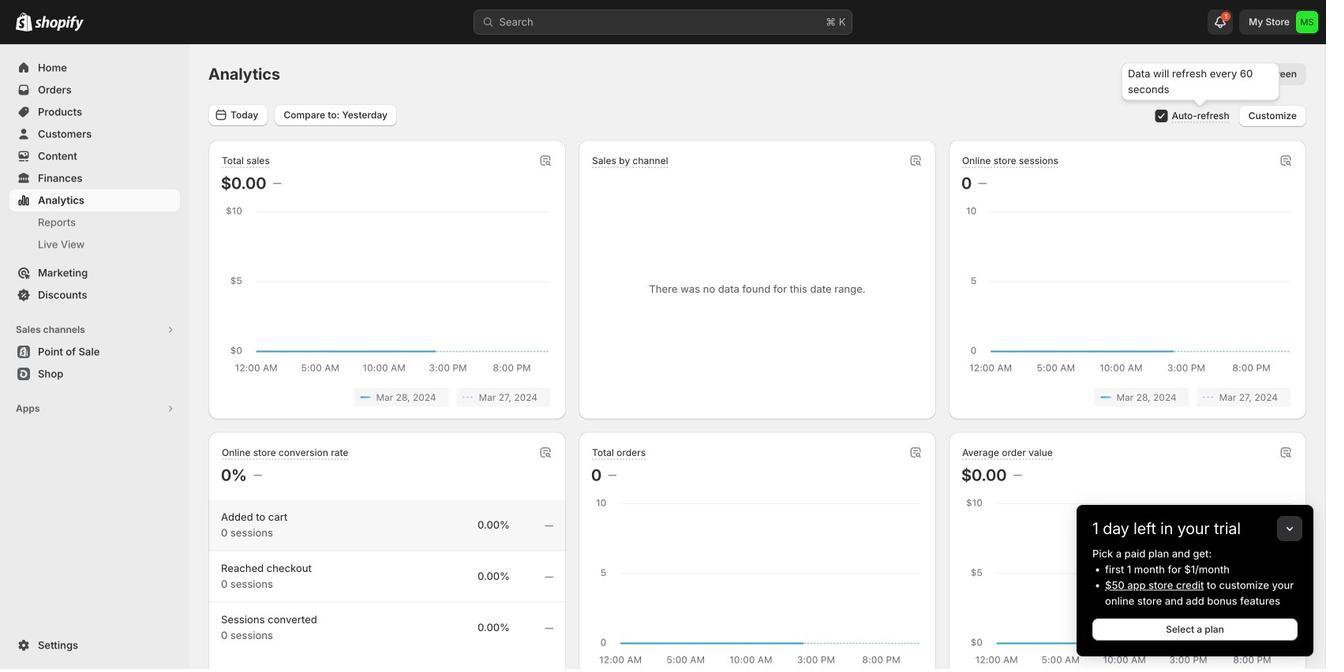 Task type: vqa. For each thing, say whether or not it's contained in the screenshot.
SHOPIFY image
yes



Task type: locate. For each thing, give the bounding box(es) containing it.
tooltip: data will refresh every 60 seconds tooltip
[[1122, 63, 1280, 101]]

list
[[224, 388, 550, 407], [965, 388, 1291, 407]]

2 list from the left
[[965, 388, 1291, 407]]

0 horizontal spatial list
[[224, 388, 550, 407]]

1 horizontal spatial list
[[965, 388, 1291, 407]]

shopify image
[[35, 16, 84, 31]]

my store image
[[1296, 11, 1318, 33]]



Task type: describe. For each thing, give the bounding box(es) containing it.
shopify image
[[16, 12, 32, 31]]

1 list from the left
[[224, 388, 550, 407]]



